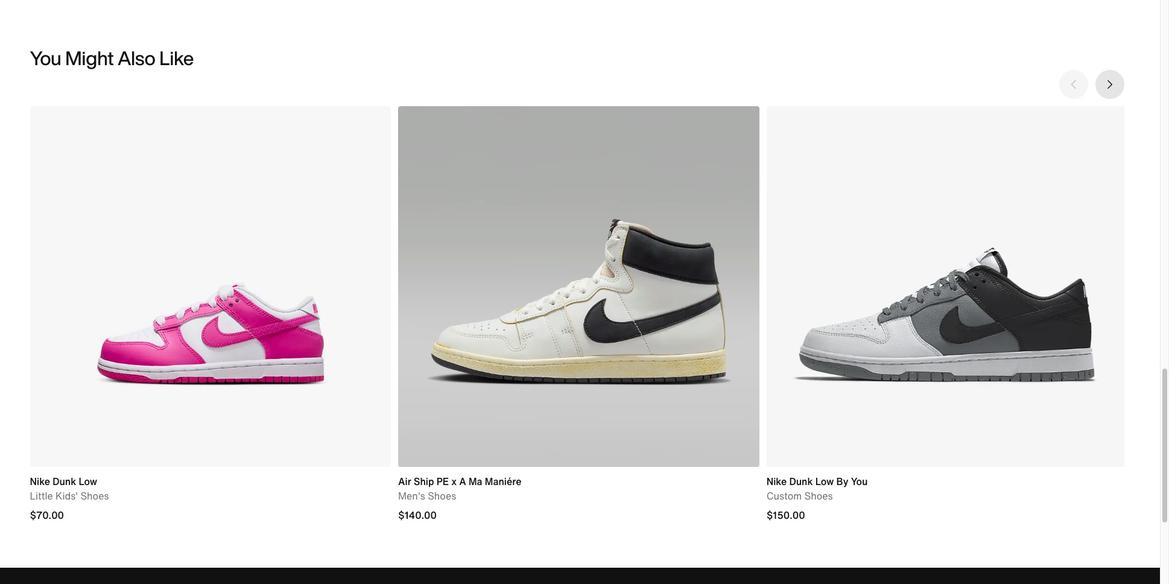Task type: vqa. For each thing, say whether or not it's contained in the screenshot.


Task type: locate. For each thing, give the bounding box(es) containing it.
1 dunk from the left
[[53, 475, 76, 489]]

low inside 'nike dunk low by you custom shoes $150.00'
[[816, 475, 834, 489]]

0 horizontal spatial low
[[79, 475, 97, 489]]

1 shoes from the left
[[81, 489, 109, 503]]

nike dunk low little kids' shoes $70.00
[[30, 475, 109, 523]]

dunk
[[53, 475, 76, 489], [790, 475, 813, 489]]

dunk for shoes
[[53, 475, 76, 489]]

low for custom shoes
[[816, 475, 834, 489]]

2 nike from the left
[[767, 475, 787, 489]]

nike inside 'nike dunk low by you custom shoes $150.00'
[[767, 475, 787, 489]]

dunk inside 'nike dunk low little kids' shoes $70.00'
[[53, 475, 76, 489]]

0 horizontal spatial you
[[30, 43, 61, 72]]

1 horizontal spatial you
[[851, 475, 868, 489]]

nike inside 'nike dunk low little kids' shoes $70.00'
[[30, 475, 50, 489]]

shoes inside air ship pe x a ma maniére men's shoes $140.00
[[428, 489, 456, 503]]

nike left kids' on the left
[[30, 475, 50, 489]]

1 low from the left
[[79, 475, 97, 489]]

2 dunk from the left
[[790, 475, 813, 489]]

$70.00
[[30, 508, 64, 523]]

2 low from the left
[[816, 475, 834, 489]]

dunk up the $150.00
[[790, 475, 813, 489]]

3 shoes from the left
[[805, 489, 833, 503]]

nike up the $150.00
[[767, 475, 787, 489]]

1 horizontal spatial nike
[[767, 475, 787, 489]]

by
[[837, 475, 849, 489]]

shoes left a
[[428, 489, 456, 503]]

2 horizontal spatial shoes
[[805, 489, 833, 503]]

1 horizontal spatial shoes
[[428, 489, 456, 503]]

little kids' shoes image
[[30, 106, 391, 467]]

shoes left the by at the right of the page
[[805, 489, 833, 503]]

dunk inside 'nike dunk low by you custom shoes $150.00'
[[790, 475, 813, 489]]

custom shoes image
[[767, 106, 1128, 467]]

pe
[[437, 475, 449, 489]]

you might also like element
[[30, 106, 1128, 532]]

1 horizontal spatial dunk
[[790, 475, 813, 489]]

0 horizontal spatial dunk
[[53, 475, 76, 489]]

you left might
[[30, 43, 61, 72]]

shoes
[[81, 489, 109, 503], [428, 489, 456, 503], [805, 489, 833, 503]]

you right the by at the right of the page
[[851, 475, 868, 489]]

low left the by at the right of the page
[[816, 475, 834, 489]]

0 horizontal spatial nike
[[30, 475, 50, 489]]

ship
[[414, 475, 434, 489]]

ma
[[469, 475, 483, 489]]

low
[[79, 475, 97, 489], [816, 475, 834, 489]]

1 nike from the left
[[30, 475, 50, 489]]

1 vertical spatial you
[[851, 475, 868, 489]]

nike
[[30, 475, 50, 489], [767, 475, 787, 489]]

shoes right kids' on the left
[[81, 489, 109, 503]]

shoes inside 'nike dunk low little kids' shoes $70.00'
[[81, 489, 109, 503]]

low right kids' on the left
[[79, 475, 97, 489]]

dunk up $70.00 at the left bottom of page
[[53, 475, 76, 489]]

1 horizontal spatial low
[[816, 475, 834, 489]]

nike for nike dunk low
[[30, 475, 50, 489]]

like
[[159, 43, 194, 72]]

might
[[65, 43, 114, 72]]

low inside 'nike dunk low little kids' shoes $70.00'
[[79, 475, 97, 489]]

$140.00
[[398, 508, 437, 523]]

0 horizontal spatial shoes
[[81, 489, 109, 503]]

you
[[30, 43, 61, 72], [851, 475, 868, 489]]

2 shoes from the left
[[428, 489, 456, 503]]

0 vertical spatial you
[[30, 43, 61, 72]]



Task type: describe. For each thing, give the bounding box(es) containing it.
men's
[[398, 489, 425, 503]]

custom
[[767, 489, 802, 503]]

a
[[460, 475, 466, 489]]

air ship pe x a ma maniére men's shoes $140.00
[[398, 475, 522, 523]]

dunk for custom
[[790, 475, 813, 489]]

kids'
[[56, 489, 78, 503]]

air
[[398, 475, 411, 489]]

nike dunk low by you custom shoes $150.00
[[767, 475, 868, 523]]

also
[[118, 43, 156, 72]]

men's shoes image
[[398, 106, 760, 467]]

shoes inside 'nike dunk low by you custom shoes $150.00'
[[805, 489, 833, 503]]

$150.00
[[767, 508, 805, 523]]

you inside 'nike dunk low by you custom shoes $150.00'
[[851, 475, 868, 489]]

maniére
[[485, 475, 522, 489]]

you might also like
[[30, 43, 194, 72]]

low for little kids' shoes
[[79, 475, 97, 489]]

little
[[30, 489, 53, 503]]

nike for nike dunk low by you
[[767, 475, 787, 489]]

x
[[452, 475, 457, 489]]



